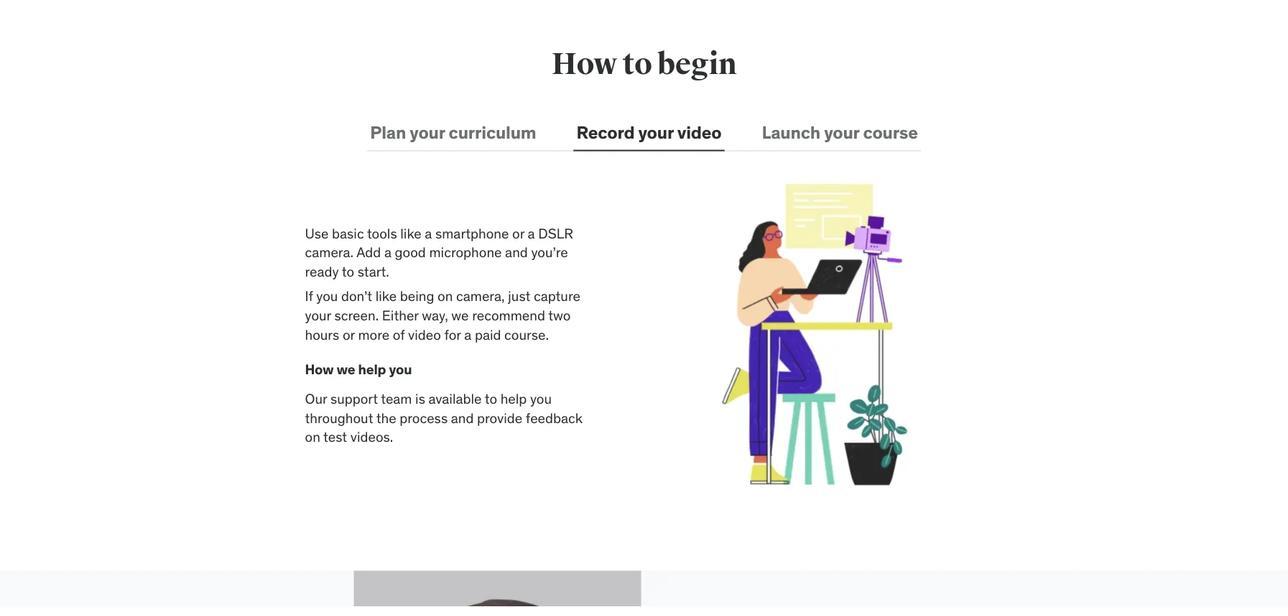 Task type: vqa. For each thing, say whether or not it's contained in the screenshot.
Programming to the middle
no



Task type: describe. For each thing, give the bounding box(es) containing it.
ready
[[305, 263, 339, 280]]

your for plan
[[410, 121, 445, 143]]

begin
[[658, 46, 737, 83]]

plan
[[370, 121, 406, 143]]

course
[[863, 121, 918, 143]]

like for don't
[[376, 288, 397, 305]]

or inside if you don't like being on camera, just capture your screen. either way, we recommend two hours or more of video for a paid course.
[[343, 326, 355, 343]]

use
[[305, 224, 329, 242]]

video inside 'record your video' button
[[677, 121, 722, 143]]

smartphone
[[435, 224, 509, 242]]

paid
[[475, 326, 501, 343]]

start.
[[358, 263, 389, 280]]

more
[[358, 326, 390, 343]]

plan your curriculum button
[[367, 115, 539, 150]]

the
[[376, 409, 396, 426]]

feedback
[[526, 409, 583, 426]]

your for launch
[[824, 121, 860, 143]]

add
[[357, 244, 381, 261]]

or inside use basic tools like a smartphone or a dslr camera. add a good microphone and you're ready to start.
[[512, 224, 525, 242]]

is
[[415, 390, 425, 407]]

to inside our support team is available to help you throughout the process and provide feedback on test videos.
[[485, 390, 497, 407]]

tab list containing plan your curriculum
[[367, 115, 921, 151]]

a left the dslr
[[528, 224, 535, 242]]

of
[[393, 326, 405, 343]]

curriculum
[[449, 121, 536, 143]]

1 vertical spatial we
[[337, 361, 355, 378]]

provide
[[477, 409, 523, 426]]

a right the add
[[384, 244, 392, 261]]

just
[[508, 288, 531, 305]]

if
[[305, 288, 313, 305]]

record your video button
[[574, 115, 725, 150]]

our
[[305, 390, 327, 407]]

how for how we help you
[[305, 361, 334, 378]]

how to begin
[[552, 46, 737, 83]]

plan your curriculum
[[370, 121, 536, 143]]

video inside if you don't like being on camera, just capture your screen. either way, we recommend two hours or more of video for a paid course.
[[408, 326, 441, 343]]

support
[[330, 390, 378, 407]]

launch
[[762, 121, 821, 143]]

don't
[[341, 288, 372, 305]]

tools
[[367, 224, 397, 242]]

like for tools
[[400, 224, 422, 242]]

if you don't like being on camera, just capture your screen. either way, we recommend two hours or more of video for a paid course.
[[305, 288, 581, 343]]

your for record
[[638, 121, 674, 143]]

how we help you
[[305, 361, 412, 378]]

a inside if you don't like being on camera, just capture your screen. either way, we recommend two hours or more of video for a paid course.
[[464, 326, 472, 343]]

camera.
[[305, 244, 354, 261]]



Task type: locate. For each thing, give the bounding box(es) containing it.
2 vertical spatial you
[[530, 390, 552, 407]]

camera,
[[456, 288, 505, 305]]

1 vertical spatial help
[[501, 390, 527, 407]]

two
[[548, 307, 571, 324]]

1 horizontal spatial and
[[505, 244, 528, 261]]

tab list
[[367, 115, 921, 151]]

and inside use basic tools like a smartphone or a dslr camera. add a good microphone and you're ready to start.
[[505, 244, 528, 261]]

like up either
[[376, 288, 397, 305]]

0 horizontal spatial like
[[376, 288, 397, 305]]

0 vertical spatial like
[[400, 224, 422, 242]]

1 horizontal spatial on
[[438, 288, 453, 305]]

available
[[429, 390, 482, 407]]

1 vertical spatial or
[[343, 326, 355, 343]]

1 vertical spatial how
[[305, 361, 334, 378]]

our support team is available to help you throughout the process and provide feedback on test videos.
[[305, 390, 583, 445]]

or left the dslr
[[512, 224, 525, 242]]

on
[[438, 288, 453, 305], [305, 428, 320, 445]]

how up record
[[552, 46, 617, 83]]

0 vertical spatial you
[[316, 288, 338, 305]]

0 vertical spatial on
[[438, 288, 453, 305]]

to left start.
[[342, 263, 354, 280]]

2 vertical spatial to
[[485, 390, 497, 407]]

launch your course
[[762, 121, 918, 143]]

how up our
[[305, 361, 334, 378]]

and left you're
[[505, 244, 528, 261]]

1 horizontal spatial you
[[389, 361, 412, 378]]

to
[[623, 46, 652, 83], [342, 263, 354, 280], [485, 390, 497, 407]]

and
[[505, 244, 528, 261], [451, 409, 474, 426]]

we
[[452, 307, 469, 324], [337, 361, 355, 378]]

to left begin
[[623, 46, 652, 83]]

either
[[382, 307, 419, 324]]

a right for
[[464, 326, 472, 343]]

videos.
[[350, 428, 393, 445]]

0 horizontal spatial help
[[358, 361, 386, 378]]

video down begin
[[677, 121, 722, 143]]

0 horizontal spatial or
[[343, 326, 355, 343]]

help up provide
[[501, 390, 527, 407]]

0 horizontal spatial video
[[408, 326, 441, 343]]

for
[[444, 326, 461, 343]]

we inside if you don't like being on camera, just capture your screen. either way, we recommend two hours or more of video for a paid course.
[[452, 307, 469, 324]]

your
[[410, 121, 445, 143], [638, 121, 674, 143], [824, 121, 860, 143], [305, 307, 331, 324]]

good
[[395, 244, 426, 261]]

on left test
[[305, 428, 320, 445]]

to inside use basic tools like a smartphone or a dslr camera. add a good microphone and you're ready to start.
[[342, 263, 354, 280]]

hours
[[305, 326, 339, 343]]

1 horizontal spatial like
[[400, 224, 422, 242]]

way,
[[422, 307, 448, 324]]

1 horizontal spatial to
[[485, 390, 497, 407]]

like up good
[[400, 224, 422, 242]]

we up for
[[452, 307, 469, 324]]

1 horizontal spatial we
[[452, 307, 469, 324]]

test
[[323, 428, 347, 445]]

you're
[[531, 244, 568, 261]]

1 vertical spatial and
[[451, 409, 474, 426]]

record
[[577, 121, 635, 143]]

launch your course button
[[759, 115, 921, 150]]

help up support
[[358, 361, 386, 378]]

you up team
[[389, 361, 412, 378]]

or down screen.
[[343, 326, 355, 343]]

you inside our support team is available to help you throughout the process and provide feedback on test videos.
[[530, 390, 552, 407]]

your right record
[[638, 121, 674, 143]]

1 horizontal spatial how
[[552, 46, 617, 83]]

on up way,
[[438, 288, 453, 305]]

0 vertical spatial video
[[677, 121, 722, 143]]

on inside our support team is available to help you throughout the process and provide feedback on test videos.
[[305, 428, 320, 445]]

a
[[425, 224, 432, 242], [528, 224, 535, 242], [384, 244, 392, 261], [464, 326, 472, 343]]

help inside our support team is available to help you throughout the process and provide feedback on test videos.
[[501, 390, 527, 407]]

1 vertical spatial on
[[305, 428, 320, 445]]

and inside our support team is available to help you throughout the process and provide feedback on test videos.
[[451, 409, 474, 426]]

your inside if you don't like being on camera, just capture your screen. either way, we recommend two hours or more of video for a paid course.
[[305, 307, 331, 324]]

video down way,
[[408, 326, 441, 343]]

0 horizontal spatial you
[[316, 288, 338, 305]]

like
[[400, 224, 422, 242], [376, 288, 397, 305]]

1 vertical spatial to
[[342, 263, 354, 280]]

1 horizontal spatial video
[[677, 121, 722, 143]]

1 vertical spatial you
[[389, 361, 412, 378]]

0 horizontal spatial and
[[451, 409, 474, 426]]

how for how to begin
[[552, 46, 617, 83]]

0 vertical spatial how
[[552, 46, 617, 83]]

a up good
[[425, 224, 432, 242]]

0 vertical spatial to
[[623, 46, 652, 83]]

you right if
[[316, 288, 338, 305]]

0 vertical spatial and
[[505, 244, 528, 261]]

0 horizontal spatial we
[[337, 361, 355, 378]]

to up provide
[[485, 390, 497, 407]]

0 horizontal spatial how
[[305, 361, 334, 378]]

1 horizontal spatial or
[[512, 224, 525, 242]]

team
[[381, 390, 412, 407]]

1 vertical spatial like
[[376, 288, 397, 305]]

basic
[[332, 224, 364, 242]]

capture
[[534, 288, 581, 305]]

being
[[400, 288, 434, 305]]

how
[[552, 46, 617, 83], [305, 361, 334, 378]]

throughout
[[305, 409, 373, 426]]

microphone
[[429, 244, 502, 261]]

like inside use basic tools like a smartphone or a dslr camera. add a good microphone and you're ready to start.
[[400, 224, 422, 242]]

0 horizontal spatial on
[[305, 428, 320, 445]]

0 vertical spatial we
[[452, 307, 469, 324]]

help
[[358, 361, 386, 378], [501, 390, 527, 407]]

you up the feedback
[[530, 390, 552, 407]]

you inside if you don't like being on camera, just capture your screen. either way, we recommend two hours or more of video for a paid course.
[[316, 288, 338, 305]]

you
[[316, 288, 338, 305], [389, 361, 412, 378], [530, 390, 552, 407]]

1 horizontal spatial help
[[501, 390, 527, 407]]

your left course
[[824, 121, 860, 143]]

record your video
[[577, 121, 722, 143]]

your right plan
[[410, 121, 445, 143]]

use basic tools like a smartphone or a dslr camera. add a good microphone and you're ready to start.
[[305, 224, 573, 280]]

we up support
[[337, 361, 355, 378]]

video
[[677, 121, 722, 143], [408, 326, 441, 343]]

process
[[400, 409, 448, 426]]

or
[[512, 224, 525, 242], [343, 326, 355, 343]]

0 vertical spatial help
[[358, 361, 386, 378]]

course.
[[504, 326, 549, 343]]

your up hours
[[305, 307, 331, 324]]

2 horizontal spatial you
[[530, 390, 552, 407]]

1 vertical spatial video
[[408, 326, 441, 343]]

and down available in the bottom left of the page
[[451, 409, 474, 426]]

on inside if you don't like being on camera, just capture your screen. either way, we recommend two hours or more of video for a paid course.
[[438, 288, 453, 305]]

like inside if you don't like being on camera, just capture your screen. either way, we recommend two hours or more of video for a paid course.
[[376, 288, 397, 305]]

dslr
[[538, 224, 573, 242]]

recommend
[[472, 307, 545, 324]]

screen.
[[335, 307, 379, 324]]

0 vertical spatial or
[[512, 224, 525, 242]]

2 horizontal spatial to
[[623, 46, 652, 83]]

0 horizontal spatial to
[[342, 263, 354, 280]]



